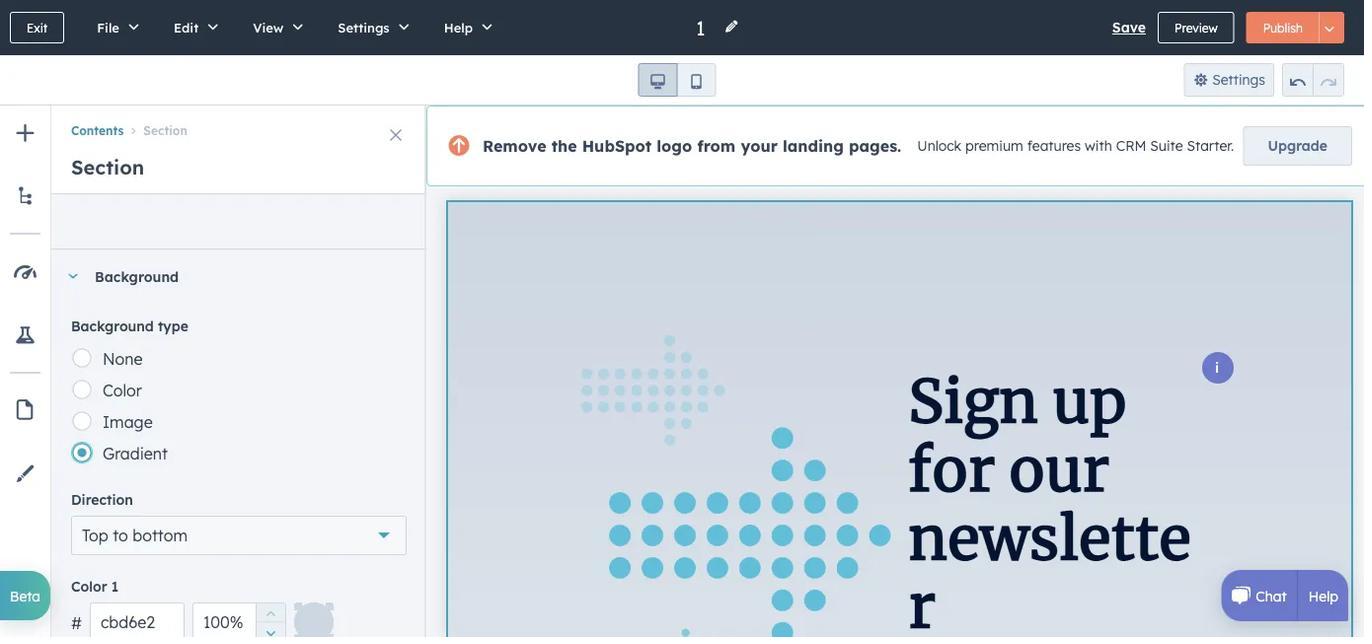 Task type: vqa. For each thing, say whether or not it's contained in the screenshot.
YESTERDAY AT 11:22 AM
no



Task type: locate. For each thing, give the bounding box(es) containing it.
1 horizontal spatial settings
[[1212, 71, 1265, 88]]

settings
[[338, 19, 390, 36], [1212, 71, 1265, 88]]

edit
[[174, 19, 199, 36]]

None field
[[694, 14, 712, 41]]

1 horizontal spatial settings button
[[1184, 63, 1274, 97]]

navigation containing contents
[[51, 106, 426, 141]]

upgrade link
[[1243, 126, 1352, 166]]

0 vertical spatial background
[[95, 268, 179, 285]]

background up "none"
[[71, 318, 154, 335]]

group down top to bottom popup button
[[256, 603, 285, 638]]

color down "none"
[[103, 381, 142, 401]]

unlock
[[917, 137, 962, 155]]

help inside button
[[444, 19, 473, 36]]

image
[[103, 413, 153, 432]]

your
[[741, 136, 778, 156]]

crm
[[1116, 137, 1146, 155]]

navigation
[[51, 106, 426, 141]]

settings down 'preview'
[[1212, 71, 1265, 88]]

0 vertical spatial help
[[444, 19, 473, 36]]

color
[[103, 381, 142, 401], [71, 578, 107, 596]]

1 vertical spatial help
[[1309, 588, 1338, 605]]

0 vertical spatial color
[[103, 381, 142, 401]]

close image
[[390, 129, 402, 141]]

exit
[[27, 20, 48, 35]]

1 horizontal spatial group
[[638, 63, 716, 97]]

landing
[[783, 136, 844, 156]]

background inside dropdown button
[[95, 268, 179, 285]]

color left 1
[[71, 578, 107, 596]]

settings button
[[317, 0, 423, 55], [1184, 63, 1274, 97]]

top to bottom
[[82, 526, 188, 546]]

section down the contents
[[71, 155, 144, 180]]

save button
[[1112, 16, 1146, 39]]

group
[[638, 63, 716, 97], [1282, 63, 1344, 97], [256, 603, 285, 638]]

1 vertical spatial settings button
[[1184, 63, 1274, 97]]

settings right view button
[[338, 19, 390, 36]]

None text field
[[90, 603, 185, 638]]

0 vertical spatial section
[[143, 123, 187, 138]]

help
[[444, 19, 473, 36], [1309, 588, 1338, 605]]

edit button
[[153, 0, 232, 55]]

0 horizontal spatial settings
[[338, 19, 390, 36]]

background up background type on the left of page
[[95, 268, 179, 285]]

0 vertical spatial settings button
[[317, 0, 423, 55]]

0 horizontal spatial help
[[444, 19, 473, 36]]

background type
[[71, 318, 188, 335]]

1 vertical spatial section
[[71, 155, 144, 180]]

none
[[103, 349, 143, 369]]

from
[[697, 136, 736, 156]]

pages.
[[849, 136, 901, 156]]

upgrade
[[1268, 137, 1328, 154]]

exit link
[[10, 12, 64, 43]]

file button
[[76, 0, 153, 55]]

remove
[[483, 136, 546, 156]]

0 horizontal spatial group
[[256, 603, 285, 638]]

color for color 1
[[71, 578, 107, 596]]

background
[[95, 268, 179, 285], [71, 318, 154, 335]]

logo
[[657, 136, 692, 156]]

section right the contents
[[143, 123, 187, 138]]

background for background type
[[71, 318, 154, 335]]

section
[[143, 123, 187, 138], [71, 155, 144, 180]]

group down publish group
[[1282, 63, 1344, 97]]

1 vertical spatial background
[[71, 318, 154, 335]]

group up logo
[[638, 63, 716, 97]]

1 vertical spatial settings
[[1212, 71, 1265, 88]]

view button
[[232, 0, 317, 55]]

remove the hubspot logo from your landing pages.
[[483, 136, 901, 156]]

contents
[[71, 123, 124, 138]]

1 vertical spatial color
[[71, 578, 107, 596]]

0 horizontal spatial settings button
[[317, 0, 423, 55]]

view
[[253, 19, 284, 36]]

beta button
[[0, 571, 50, 621]]

save
[[1112, 19, 1146, 36]]



Task type: describe. For each thing, give the bounding box(es) containing it.
suite
[[1150, 137, 1183, 155]]

publish
[[1263, 20, 1303, 35]]

the
[[551, 136, 577, 156]]

background button
[[51, 250, 407, 303]]

top
[[82, 526, 108, 546]]

help button
[[423, 0, 506, 55]]

background for background
[[95, 268, 179, 285]]

unlock premium features with crm suite starter.
[[917, 137, 1234, 155]]

starter.
[[1187, 137, 1234, 155]]

contents button
[[71, 123, 124, 138]]

premium
[[965, 137, 1023, 155]]

1 horizontal spatial help
[[1309, 588, 1338, 605]]

with
[[1085, 137, 1112, 155]]

gradient
[[103, 444, 168, 464]]

color 1
[[71, 578, 118, 596]]

0 vertical spatial settings
[[338, 19, 390, 36]]

type
[[158, 318, 188, 335]]

opacity input text field
[[192, 603, 286, 638]]

preview button
[[1158, 12, 1235, 43]]

preview
[[1175, 20, 1218, 35]]

hubspot
[[582, 136, 652, 156]]

2 horizontal spatial group
[[1282, 63, 1344, 97]]

chat
[[1256, 588, 1287, 605]]

section button
[[124, 123, 187, 138]]

1
[[111, 578, 118, 596]]

publish button
[[1246, 12, 1320, 43]]

file
[[97, 19, 119, 36]]

beta
[[10, 588, 41, 605]]

to
[[113, 526, 128, 546]]

top to bottom button
[[71, 516, 407, 556]]

bottom
[[133, 526, 188, 546]]

color for color
[[103, 381, 142, 401]]

direction
[[71, 492, 133, 509]]

publish group
[[1246, 12, 1344, 43]]

caret image
[[67, 274, 79, 279]]

#
[[71, 614, 82, 634]]

features
[[1027, 137, 1081, 155]]



